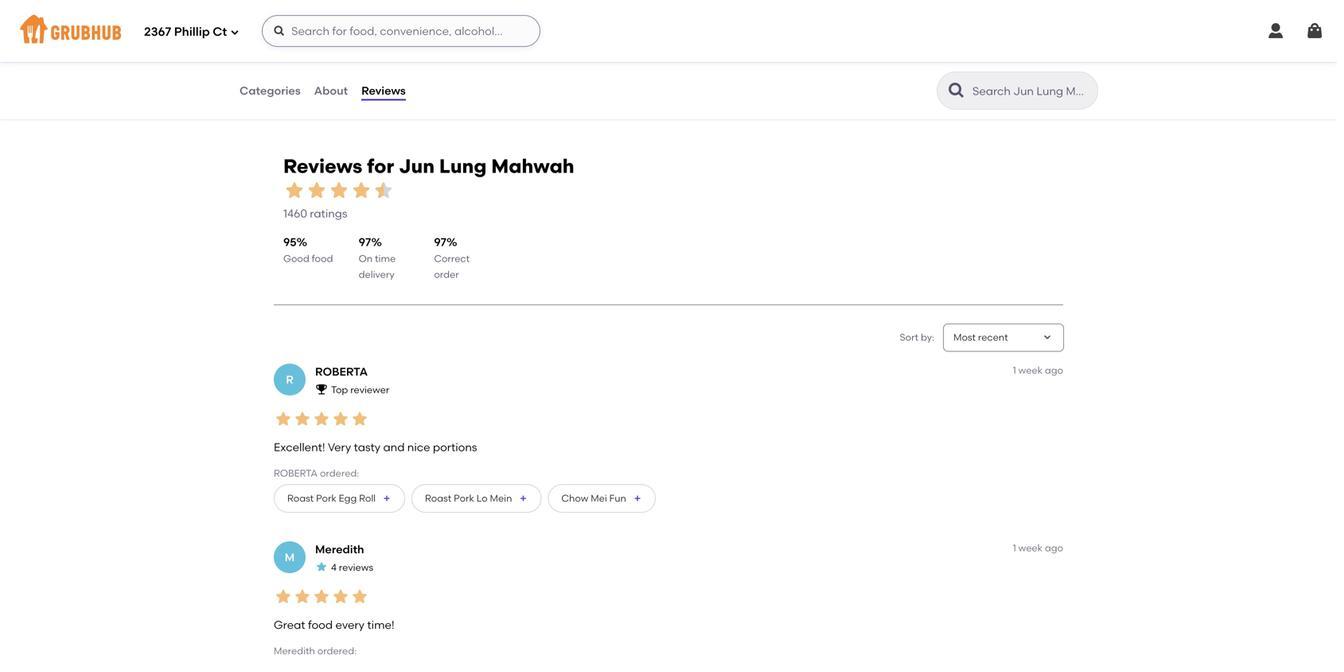 Task type: describe. For each thing, give the bounding box(es) containing it.
by:
[[921, 332, 935, 344]]

excellent! very tasty and nice portions
[[274, 441, 477, 454]]

week for excellent! very tasty and nice portions
[[1019, 365, 1043, 376]]

plus icon image inside chow mei fun button
[[633, 494, 642, 504]]

roast pork lo mein button
[[412, 485, 542, 513]]

ordered:
[[320, 468, 359, 480]]

week for great food every time!
[[1019, 543, 1043, 554]]

top
[[331, 384, 348, 396]]

2367 phillip ct
[[144, 25, 227, 39]]

recent
[[978, 332, 1008, 344]]

1460 ratings
[[283, 207, 347, 221]]

Search for food, convenience, alcohol... search field
[[262, 15, 541, 47]]

15–25 min 3.25 mi
[[546, 54, 591, 79]]

great
[[274, 619, 305, 632]]

roberta ordered:
[[274, 468, 359, 480]]

jade
[[262, 13, 295, 29]]

egg
[[339, 493, 357, 505]]

top reviewer
[[331, 384, 389, 396]]

roast pork egg roll
[[287, 493, 376, 505]]

97 correct order
[[434, 235, 470, 281]]

excellent!
[[274, 441, 325, 454]]

plus icon image for roll
[[382, 494, 392, 504]]

1 for excellent! very tasty and nice portions
[[1013, 365, 1016, 376]]

4.95
[[831, 68, 849, 79]]

55 ratings
[[1022, 71, 1075, 85]]

min for 15–25 min 1.38 mi
[[290, 54, 307, 66]]

roast for roast pork lo mein
[[425, 493, 452, 505]]

4 reviews
[[331, 562, 373, 574]]

order
[[434, 269, 459, 281]]

1 week ago for great food every time!
[[1013, 543, 1063, 554]]

reviews for reviews
[[361, 84, 406, 97]]

15–25 min 1.38 mi
[[262, 54, 307, 79]]

1460
[[283, 207, 307, 221]]

15–25 for 3.25
[[546, 54, 572, 66]]

mahwah
[[491, 155, 574, 178]]

meredith
[[315, 543, 364, 557]]

ago for great food every time!
[[1045, 543, 1063, 554]]

95 good food
[[283, 235, 333, 265]]

categories button
[[239, 62, 301, 119]]

most recent
[[954, 332, 1008, 344]]

1.38
[[262, 68, 279, 79]]

mi for 1.38
[[282, 68, 294, 79]]

roast pork lo mein
[[425, 493, 512, 505]]

chow mei fun
[[562, 493, 626, 505]]

min for 20–30 min 4.95 mi
[[861, 54, 878, 66]]

on
[[359, 253, 373, 265]]

mi for 4.95
[[853, 68, 864, 79]]

3.25
[[546, 68, 565, 79]]

plus icon image for mein
[[519, 494, 528, 504]]

mein
[[490, 493, 512, 505]]

svg image
[[273, 25, 286, 37]]

4
[[331, 562, 337, 574]]

about button
[[313, 62, 349, 119]]

1 horizontal spatial svg image
[[1266, 21, 1286, 41]]

every
[[335, 619, 365, 632]]

mi for 3.25
[[568, 68, 580, 79]]

search icon image
[[947, 81, 966, 100]]

delivery
[[359, 269, 395, 281]]

jun
[[399, 155, 435, 178]]

1 for great food every time!
[[1013, 543, 1016, 554]]

good
[[283, 253, 309, 265]]

sort
[[900, 332, 919, 344]]

15–25 for 1.38
[[262, 54, 287, 66]]

caret down icon image
[[1041, 332, 1054, 344]]

20–30 min 4.95 mi
[[831, 54, 878, 79]]

97 on time delivery
[[359, 235, 396, 281]]

most
[[954, 332, 976, 344]]

roast for roast pork egg roll
[[287, 493, 314, 505]]

2367
[[144, 25, 171, 39]]

fun
[[609, 493, 626, 505]]

reviews for reviews for jun lung mahwah
[[283, 155, 362, 178]]

1 vertical spatial food
[[308, 619, 333, 632]]

1 week ago for excellent! very tasty and nice portions
[[1013, 365, 1063, 376]]

pork for lo
[[454, 493, 474, 505]]



Task type: locate. For each thing, give the bounding box(es) containing it.
roast inside button
[[425, 493, 452, 505]]

0 horizontal spatial svg image
[[230, 27, 240, 37]]

for
[[367, 155, 394, 178]]

roberta
[[315, 365, 368, 379], [274, 468, 318, 480]]

1 vertical spatial 1 week ago
[[1013, 543, 1063, 554]]

1 horizontal spatial mi
[[568, 68, 580, 79]]

mi right 3.25
[[568, 68, 580, 79]]

1 week ago
[[1013, 365, 1063, 376], [1013, 543, 1063, 554]]

plus icon image inside roast pork egg roll button
[[382, 494, 392, 504]]

2 97 from the left
[[434, 235, 447, 249]]

2 roast from the left
[[425, 493, 452, 505]]

15–25 inside 15–25 min 3.25 mi
[[546, 54, 572, 66]]

0 vertical spatial ago
[[1045, 365, 1063, 376]]

nice
[[407, 441, 430, 454]]

roberta up top
[[315, 365, 368, 379]]

min inside 20–30 min 4.95 mi
[[861, 54, 878, 66]]

2 min from the left
[[574, 54, 591, 66]]

55
[[1022, 71, 1035, 85]]

97
[[359, 235, 371, 249], [434, 235, 447, 249]]

20–30
[[831, 54, 859, 66]]

chow
[[562, 493, 589, 505]]

15–25 inside '15–25 min 1.38 mi'
[[262, 54, 287, 66]]

0 horizontal spatial ratings
[[310, 207, 347, 221]]

lung
[[439, 155, 487, 178]]

1 mi from the left
[[282, 68, 294, 79]]

97 up the on
[[359, 235, 371, 249]]

bistro
[[298, 13, 334, 29]]

ratings right 55
[[1038, 71, 1075, 85]]

very
[[328, 441, 351, 454]]

reviews
[[339, 562, 373, 574]]

2 1 week ago from the top
[[1013, 543, 1063, 554]]

95
[[283, 235, 297, 249]]

categories
[[240, 84, 301, 97]]

reviews up 1460 ratings
[[283, 155, 362, 178]]

1 15–25 from the left
[[262, 54, 287, 66]]

1 horizontal spatial ratings
[[1038, 71, 1075, 85]]

15–25 up 3.25
[[546, 54, 572, 66]]

great food every time!
[[274, 619, 394, 632]]

food
[[312, 253, 333, 265], [308, 619, 333, 632]]

0 vertical spatial reviews
[[361, 84, 406, 97]]

1 vertical spatial week
[[1019, 543, 1043, 554]]

week
[[1019, 365, 1043, 376], [1019, 543, 1043, 554]]

time!
[[367, 619, 394, 632]]

15–25 up 1.38
[[262, 54, 287, 66]]

0 horizontal spatial roast
[[287, 493, 314, 505]]

ago
[[1045, 365, 1063, 376], [1045, 543, 1063, 554]]

svg image
[[1266, 21, 1286, 41], [1305, 21, 1325, 41], [230, 27, 240, 37]]

2 week from the top
[[1019, 543, 1043, 554]]

97 inside 97 on time delivery
[[359, 235, 371, 249]]

and
[[383, 441, 405, 454]]

2 mi from the left
[[568, 68, 580, 79]]

main navigation navigation
[[0, 0, 1337, 62]]

plus icon image right roll
[[382, 494, 392, 504]]

min
[[290, 54, 307, 66], [574, 54, 591, 66], [861, 54, 878, 66]]

mi right 1.38
[[282, 68, 294, 79]]

1 horizontal spatial min
[[574, 54, 591, 66]]

3 min from the left
[[861, 54, 878, 66]]

food left 'every'
[[308, 619, 333, 632]]

1 min from the left
[[290, 54, 307, 66]]

0 vertical spatial week
[[1019, 365, 1043, 376]]

1 vertical spatial ratings
[[310, 207, 347, 221]]

food right good
[[312, 253, 333, 265]]

Sort by: field
[[954, 331, 1008, 345]]

1 roast from the left
[[287, 493, 314, 505]]

ratings
[[1038, 71, 1075, 85], [310, 207, 347, 221]]

0 horizontal spatial 15–25
[[262, 54, 287, 66]]

sort by:
[[900, 332, 935, 344]]

lo
[[477, 493, 488, 505]]

2 15–25 from the left
[[546, 54, 572, 66]]

about
[[314, 84, 348, 97]]

plus icon image inside roast pork lo mein button
[[519, 494, 528, 504]]

1 horizontal spatial 15–25
[[546, 54, 572, 66]]

15–25
[[262, 54, 287, 66], [546, 54, 572, 66]]

0 vertical spatial food
[[312, 253, 333, 265]]

reviews
[[361, 84, 406, 97], [283, 155, 362, 178]]

portions
[[433, 441, 477, 454]]

3 plus icon image from the left
[[633, 494, 642, 504]]

mi
[[282, 68, 294, 79], [568, 68, 580, 79], [853, 68, 864, 79]]

1 horizontal spatial roast
[[425, 493, 452, 505]]

roast down roberta ordered:
[[287, 493, 314, 505]]

2 pork from the left
[[454, 493, 474, 505]]

reviews for jun lung mahwah
[[283, 155, 574, 178]]

jade bistro
[[262, 13, 334, 29]]

mi inside 20–30 min 4.95 mi
[[853, 68, 864, 79]]

min inside '15–25 min 1.38 mi'
[[290, 54, 307, 66]]

97 for 97 correct order
[[434, 235, 447, 249]]

roberta down excellent!
[[274, 468, 318, 480]]

chow mei fun button
[[548, 485, 656, 513]]

ratings for 55 ratings
[[1038, 71, 1075, 85]]

ago for excellent! very tasty and nice portions
[[1045, 365, 1063, 376]]

pork for egg
[[316, 493, 337, 505]]

2 plus icon image from the left
[[519, 494, 528, 504]]

97 inside the '97 correct order'
[[434, 235, 447, 249]]

0 horizontal spatial plus icon image
[[382, 494, 392, 504]]

plus icon image right "fun" on the bottom left
[[633, 494, 642, 504]]

m
[[285, 551, 295, 565]]

1
[[1013, 365, 1016, 376], [1013, 543, 1016, 554]]

97 for 97 on time delivery
[[359, 235, 371, 249]]

0 vertical spatial roberta
[[315, 365, 368, 379]]

0 horizontal spatial pork
[[316, 493, 337, 505]]

pork
[[316, 493, 337, 505], [454, 493, 474, 505]]

roberta for roberta ordered:
[[274, 468, 318, 480]]

roast inside button
[[287, 493, 314, 505]]

mi right 4.95
[[853, 68, 864, 79]]

trophy icon image
[[315, 383, 328, 396]]

correct
[[434, 253, 470, 265]]

1 vertical spatial roberta
[[274, 468, 318, 480]]

time
[[375, 253, 396, 265]]

2 horizontal spatial svg image
[[1305, 21, 1325, 41]]

1 horizontal spatial 97
[[434, 235, 447, 249]]

pork left lo
[[454, 493, 474, 505]]

min inside 15–25 min 3.25 mi
[[574, 54, 591, 66]]

mi inside '15–25 min 1.38 mi'
[[282, 68, 294, 79]]

97 up correct
[[434, 235, 447, 249]]

tasty
[[354, 441, 381, 454]]

roll
[[359, 493, 376, 505]]

2 ago from the top
[[1045, 543, 1063, 554]]

min for 15–25 min 3.25 mi
[[574, 54, 591, 66]]

food inside 95 good food
[[312, 253, 333, 265]]

ratings right the 1460
[[310, 207, 347, 221]]

jade bistro link
[[262, 12, 507, 30]]

1 pork from the left
[[316, 493, 337, 505]]

1 ago from the top
[[1045, 365, 1063, 376]]

3 mi from the left
[[853, 68, 864, 79]]

star icon image
[[443, 53, 456, 66], [456, 53, 468, 66], [468, 53, 481, 66], [481, 53, 494, 66], [494, 53, 507, 66], [727, 53, 740, 66], [740, 53, 753, 66], [753, 53, 765, 66], [765, 53, 778, 66], [765, 53, 778, 66], [778, 53, 791, 66], [1012, 53, 1024, 66], [1024, 53, 1037, 66], [1037, 53, 1050, 66], [1050, 53, 1063, 66], [1063, 53, 1075, 66], [1063, 53, 1075, 66], [283, 179, 306, 202], [306, 179, 328, 202], [328, 179, 350, 202], [350, 179, 373, 202], [373, 179, 395, 202], [373, 179, 395, 202], [274, 410, 293, 429], [293, 410, 312, 429], [312, 410, 331, 429], [331, 410, 350, 429], [350, 410, 369, 429], [315, 561, 328, 574], [274, 588, 293, 607], [293, 588, 312, 607], [312, 588, 331, 607], [331, 588, 350, 607], [350, 588, 369, 607]]

2 horizontal spatial min
[[861, 54, 878, 66]]

1 vertical spatial ago
[[1045, 543, 1063, 554]]

2 1 from the top
[[1013, 543, 1016, 554]]

Search Jun Lung Mahwah  search field
[[971, 84, 1093, 99]]

0 vertical spatial ratings
[[1038, 71, 1075, 85]]

1 horizontal spatial plus icon image
[[519, 494, 528, 504]]

pork inside roast pork lo mein button
[[454, 493, 474, 505]]

1 vertical spatial 1
[[1013, 543, 1016, 554]]

0 vertical spatial 1 week ago
[[1013, 365, 1063, 376]]

reviews right about
[[361, 84, 406, 97]]

1 1 from the top
[[1013, 365, 1016, 376]]

1 week from the top
[[1019, 365, 1043, 376]]

0 horizontal spatial min
[[290, 54, 307, 66]]

0 horizontal spatial 97
[[359, 235, 371, 249]]

phillip
[[174, 25, 210, 39]]

1 plus icon image from the left
[[382, 494, 392, 504]]

reviewer
[[350, 384, 389, 396]]

2 horizontal spatial mi
[[853, 68, 864, 79]]

pork inside roast pork egg roll button
[[316, 493, 337, 505]]

1 1 week ago from the top
[[1013, 365, 1063, 376]]

2 horizontal spatial plus icon image
[[633, 494, 642, 504]]

r
[[286, 373, 294, 387]]

roberta for roberta
[[315, 365, 368, 379]]

roast pork egg roll button
[[274, 485, 405, 513]]

plus icon image right "mein"
[[519, 494, 528, 504]]

mei
[[591, 493, 607, 505]]

pork left 'egg'
[[316, 493, 337, 505]]

mi inside 15–25 min 3.25 mi
[[568, 68, 580, 79]]

1 vertical spatial reviews
[[283, 155, 362, 178]]

subscription pass image
[[262, 34, 278, 46]]

roast left lo
[[425, 493, 452, 505]]

ct
[[213, 25, 227, 39]]

roast
[[287, 493, 314, 505], [425, 493, 452, 505]]

reviews inside button
[[361, 84, 406, 97]]

ratings for 1460 ratings
[[310, 207, 347, 221]]

asian
[[284, 34, 310, 45]]

plus icon image
[[382, 494, 392, 504], [519, 494, 528, 504], [633, 494, 642, 504]]

1 97 from the left
[[359, 235, 371, 249]]

1 horizontal spatial pork
[[454, 493, 474, 505]]

reviews button
[[361, 62, 407, 119]]

0 vertical spatial 1
[[1013, 365, 1016, 376]]

0 horizontal spatial mi
[[282, 68, 294, 79]]



Task type: vqa. For each thing, say whether or not it's contained in the screenshot.
1st "1 week ago"
yes



